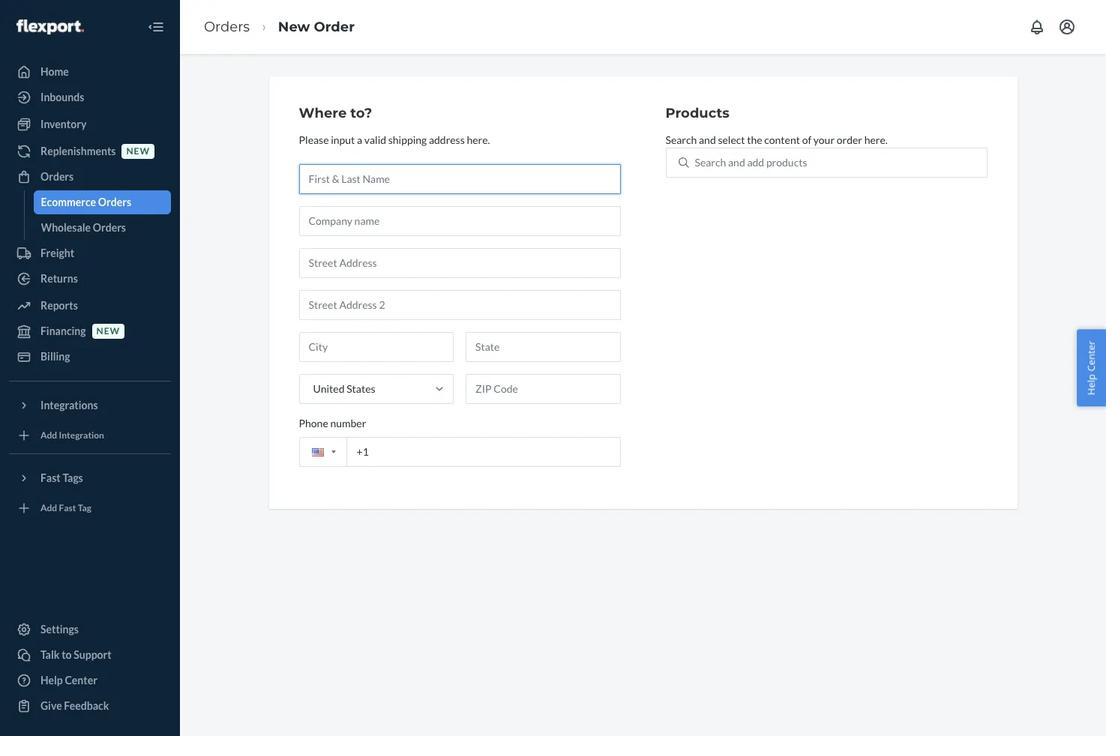 Task type: vqa. For each thing, say whether or not it's contained in the screenshot.
the bottom fast
yes



Task type: locate. For each thing, give the bounding box(es) containing it.
and left select
[[699, 133, 716, 146]]

search and select the content of your order here.
[[666, 133, 888, 146]]

order
[[314, 18, 355, 35]]

billing link
[[9, 345, 171, 369]]

0 horizontal spatial new
[[96, 326, 120, 337]]

search right search image at the top right
[[695, 156, 727, 169]]

united
[[313, 383, 345, 395]]

new
[[126, 146, 150, 157], [96, 326, 120, 337]]

here.
[[467, 133, 490, 146], [865, 133, 888, 146]]

0 vertical spatial and
[[699, 133, 716, 146]]

0 vertical spatial new
[[126, 146, 150, 157]]

1 horizontal spatial here.
[[865, 133, 888, 146]]

search and add products
[[695, 156, 808, 169]]

feedback
[[64, 700, 109, 713]]

orders left new
[[204, 18, 250, 35]]

your
[[814, 133, 835, 146]]

orders up 'wholesale orders' link
[[98, 196, 131, 209]]

products
[[767, 156, 808, 169]]

orders up the ecommerce
[[41, 170, 74, 183]]

open notifications image
[[1029, 18, 1047, 36]]

1 vertical spatial fast
[[59, 503, 76, 514]]

inbounds link
[[9, 86, 171, 110]]

where
[[299, 105, 347, 122]]

input
[[331, 133, 355, 146]]

0 vertical spatial fast
[[41, 472, 61, 485]]

to?
[[351, 105, 373, 122]]

1 vertical spatial new
[[96, 326, 120, 337]]

1 vertical spatial and
[[729, 156, 746, 169]]

add inside "link"
[[41, 430, 57, 442]]

inbounds
[[41, 91, 84, 104]]

add left integration
[[41, 430, 57, 442]]

give
[[41, 700, 62, 713]]

close navigation image
[[147, 18, 165, 36]]

search up search image at the top right
[[666, 133, 697, 146]]

address
[[429, 133, 465, 146]]

1 vertical spatial center
[[65, 675, 98, 687]]

wholesale orders link
[[33, 216, 171, 240]]

inventory
[[41, 118, 87, 131]]

search image
[[679, 157, 689, 168]]

give feedback button
[[9, 695, 171, 719]]

wholesale orders
[[41, 221, 126, 234]]

0 horizontal spatial orders link
[[9, 165, 171, 189]]

fast tags
[[41, 472, 83, 485]]

center inside "help center" link
[[65, 675, 98, 687]]

help inside button
[[1085, 374, 1099, 396]]

2 add from the top
[[41, 503, 57, 514]]

help
[[1085, 374, 1099, 396], [41, 675, 63, 687]]

1 horizontal spatial center
[[1085, 341, 1099, 372]]

ecommerce orders link
[[33, 191, 171, 215]]

0 horizontal spatial here.
[[467, 133, 490, 146]]

0 horizontal spatial center
[[65, 675, 98, 687]]

shipping
[[389, 133, 427, 146]]

add
[[41, 430, 57, 442], [41, 503, 57, 514]]

returns link
[[9, 267, 171, 291]]

and left add
[[729, 156, 746, 169]]

0 vertical spatial add
[[41, 430, 57, 442]]

of
[[803, 133, 812, 146]]

settings
[[41, 624, 79, 636]]

0 vertical spatial orders link
[[204, 18, 250, 35]]

here. right order
[[865, 133, 888, 146]]

search
[[666, 133, 697, 146], [695, 156, 727, 169]]

valid
[[365, 133, 387, 146]]

open account menu image
[[1059, 18, 1077, 36]]

1 horizontal spatial and
[[729, 156, 746, 169]]

orders
[[204, 18, 250, 35], [41, 170, 74, 183], [98, 196, 131, 209], [93, 221, 126, 234]]

talk
[[41, 649, 60, 662]]

0 vertical spatial search
[[666, 133, 697, 146]]

search for search and select the content of your order here.
[[666, 133, 697, 146]]

a
[[357, 133, 363, 146]]

1 horizontal spatial orders link
[[204, 18, 250, 35]]

fast
[[41, 472, 61, 485], [59, 503, 76, 514]]

content
[[765, 133, 801, 146]]

new down inventory link
[[126, 146, 150, 157]]

fast left tags
[[41, 472, 61, 485]]

1 vertical spatial search
[[695, 156, 727, 169]]

give feedback
[[41, 700, 109, 713]]

center inside help center button
[[1085, 341, 1099, 372]]

help center link
[[9, 669, 171, 693]]

and
[[699, 133, 716, 146], [729, 156, 746, 169]]

reports
[[41, 299, 78, 312]]

0 vertical spatial help center
[[1085, 341, 1099, 396]]

select
[[718, 133, 746, 146]]

0 horizontal spatial help center
[[41, 675, 98, 687]]

new down reports link
[[96, 326, 120, 337]]

billing
[[41, 350, 70, 363]]

0 vertical spatial center
[[1085, 341, 1099, 372]]

fast left tag
[[59, 503, 76, 514]]

help center
[[1085, 341, 1099, 396], [41, 675, 98, 687]]

breadcrumbs navigation
[[192, 5, 367, 49]]

1 horizontal spatial help center
[[1085, 341, 1099, 396]]

add down the fast tags
[[41, 503, 57, 514]]

here. right address
[[467, 133, 490, 146]]

replenishments
[[41, 145, 116, 158]]

center
[[1085, 341, 1099, 372], [65, 675, 98, 687]]

1 vertical spatial add
[[41, 503, 57, 514]]

inventory link
[[9, 113, 171, 137]]

orders link left new
[[204, 18, 250, 35]]

0 vertical spatial help
[[1085, 374, 1099, 396]]

the
[[748, 133, 763, 146]]

reports link
[[9, 294, 171, 318]]

freight link
[[9, 242, 171, 266]]

orders link
[[204, 18, 250, 35], [9, 165, 171, 189]]

ZIP Code text field
[[466, 374, 621, 404]]

1 add from the top
[[41, 430, 57, 442]]

financing
[[41, 325, 86, 338]]

City text field
[[299, 332, 454, 362]]

0 horizontal spatial and
[[699, 133, 716, 146]]

orders link up the ecommerce orders
[[9, 165, 171, 189]]

new for replenishments
[[126, 146, 150, 157]]

1 horizontal spatial new
[[126, 146, 150, 157]]

1 vertical spatial help
[[41, 675, 63, 687]]

1 horizontal spatial help
[[1085, 374, 1099, 396]]

search for search and add products
[[695, 156, 727, 169]]

phone number
[[299, 417, 366, 430]]



Task type: describe. For each thing, give the bounding box(es) containing it.
fast inside fast tags dropdown button
[[41, 472, 61, 485]]

home
[[41, 65, 69, 78]]

number
[[331, 417, 366, 430]]

help center button
[[1078, 330, 1107, 407]]

united states
[[313, 383, 376, 395]]

1 (702) 123-4567 telephone field
[[299, 437, 621, 467]]

where to?
[[299, 105, 373, 122]]

orders inside breadcrumbs 'navigation'
[[204, 18, 250, 35]]

talk to support button
[[9, 644, 171, 668]]

1 here. from the left
[[467, 133, 490, 146]]

and for select
[[699, 133, 716, 146]]

State text field
[[466, 332, 621, 362]]

please
[[299, 133, 329, 146]]

home link
[[9, 60, 171, 84]]

1 vertical spatial orders link
[[9, 165, 171, 189]]

add for add fast tag
[[41, 503, 57, 514]]

help center inside button
[[1085, 341, 1099, 396]]

integrations button
[[9, 394, 171, 418]]

Street Address 2 text field
[[299, 290, 621, 320]]

add fast tag link
[[9, 497, 171, 521]]

new
[[278, 18, 310, 35]]

states
[[347, 383, 376, 395]]

integrations
[[41, 399, 98, 412]]

fast tags button
[[9, 467, 171, 491]]

flexport logo image
[[17, 19, 84, 34]]

Street Address text field
[[299, 248, 621, 278]]

freight
[[41, 247, 74, 260]]

orders down ecommerce orders link
[[93, 221, 126, 234]]

to
[[62, 649, 72, 662]]

1 vertical spatial help center
[[41, 675, 98, 687]]

add integration link
[[9, 424, 171, 448]]

ecommerce
[[41, 196, 96, 209]]

add for add integration
[[41, 430, 57, 442]]

orders link inside breadcrumbs 'navigation'
[[204, 18, 250, 35]]

wholesale
[[41, 221, 91, 234]]

phone
[[299, 417, 328, 430]]

Company name text field
[[299, 206, 621, 236]]

new order link
[[278, 18, 355, 35]]

0 horizontal spatial help
[[41, 675, 63, 687]]

fast inside add fast tag link
[[59, 503, 76, 514]]

First & Last Name text field
[[299, 164, 621, 194]]

talk to support
[[41, 649, 112, 662]]

settings link
[[9, 618, 171, 642]]

order
[[837, 133, 863, 146]]

ecommerce orders
[[41, 196, 131, 209]]

integration
[[59, 430, 104, 442]]

new for financing
[[96, 326, 120, 337]]

new order
[[278, 18, 355, 35]]

support
[[74, 649, 112, 662]]

add integration
[[41, 430, 104, 442]]

2 here. from the left
[[865, 133, 888, 146]]

united states: + 1 image
[[331, 451, 336, 454]]

add
[[748, 156, 765, 169]]

please input a valid shipping address here.
[[299, 133, 490, 146]]

products
[[666, 105, 730, 122]]

and for add
[[729, 156, 746, 169]]

tag
[[78, 503, 91, 514]]

returns
[[41, 272, 78, 285]]

tags
[[63, 472, 83, 485]]

add fast tag
[[41, 503, 91, 514]]



